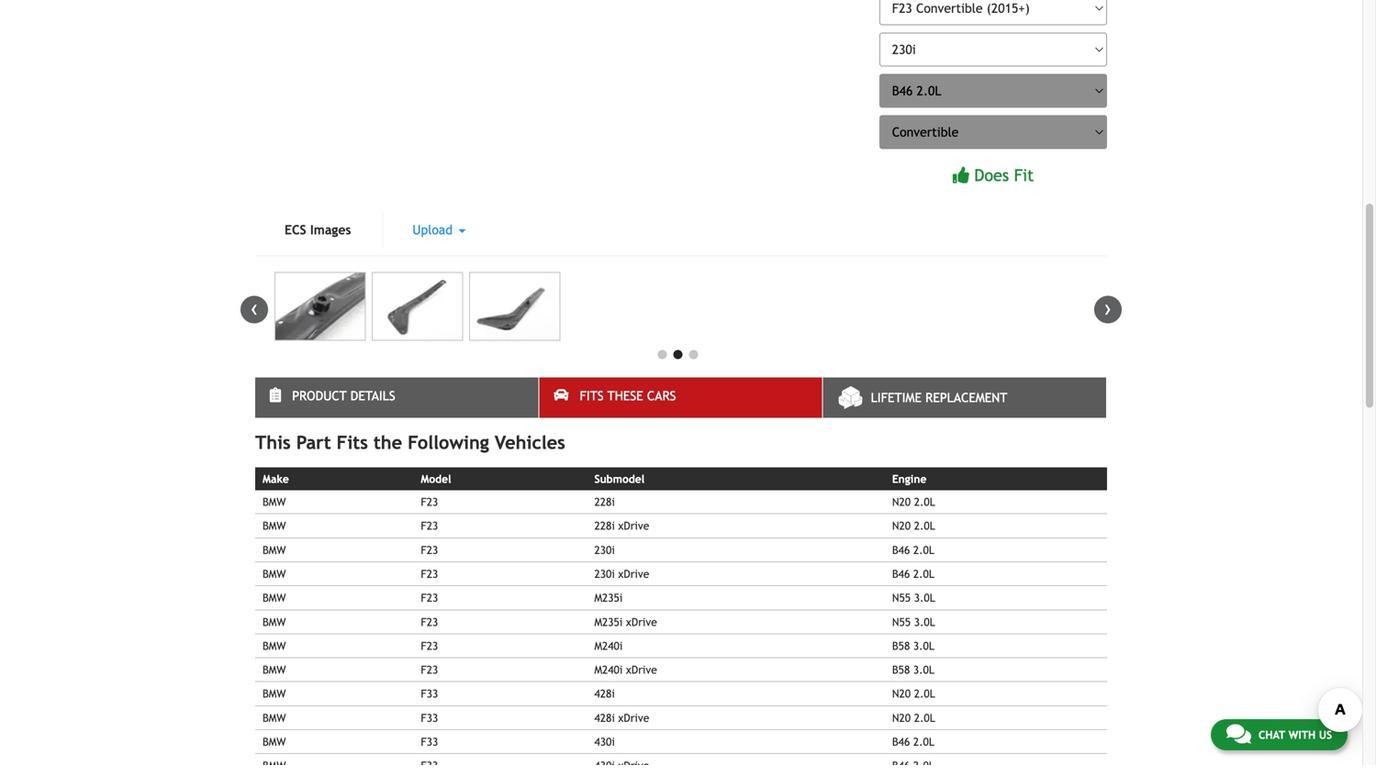 Task type: vqa. For each thing, say whether or not it's contained in the screenshot.


Task type: locate. For each thing, give the bounding box(es) containing it.
1 vertical spatial m235i
[[595, 616, 623, 629]]

2 vertical spatial f33
[[421, 736, 438, 749]]

1 vertical spatial b46
[[892, 568, 910, 581]]

chat with us link
[[1211, 720, 1348, 751]]

these
[[608, 389, 643, 404]]

1 bmw from the top
[[263, 496, 286, 509]]

3 b46 2.0l from the top
[[892, 736, 935, 749]]

0 vertical spatial 230i
[[595, 544, 615, 557]]

1 es#2727930 - 51647301929 - front brace - left - braces the open area between the shock tower and core support - genuine bmw - bmw image from the left
[[275, 272, 366, 341]]

2 428i from the top
[[595, 712, 615, 725]]

2 n55 3.0l from the top
[[892, 616, 935, 629]]

3 f33 from the top
[[421, 736, 438, 749]]

xdrive for 230i xdrive
[[618, 568, 649, 581]]

m240i
[[595, 640, 623, 653], [595, 664, 623, 677]]

b58 3.0l
[[892, 640, 935, 653], [892, 664, 935, 677]]

‹
[[251, 296, 258, 320]]

1 m240i from the top
[[595, 640, 623, 653]]

f23 for m240i xdrive
[[421, 664, 438, 677]]

2 f23 from the top
[[421, 520, 438, 533]]

m235i for m235i xdrive
[[595, 616, 623, 629]]

the
[[374, 432, 402, 454]]

xdrive up m235i xdrive
[[618, 568, 649, 581]]

n20 for 228i xdrive
[[892, 520, 911, 533]]

230i
[[595, 544, 615, 557], [595, 568, 615, 581]]

1 vertical spatial 228i
[[595, 520, 615, 533]]

2 228i from the top
[[595, 520, 615, 533]]

n55 3.0l
[[892, 592, 935, 605], [892, 616, 935, 629]]

f23 for m235i
[[421, 592, 438, 605]]

5 f23 from the top
[[421, 592, 438, 605]]

2 n55 from the top
[[892, 616, 911, 629]]

n20 2.0l for 228i xdrive
[[892, 520, 935, 533]]

0 vertical spatial b58
[[892, 640, 910, 653]]

0 horizontal spatial es#2727930 - 51647301929 - front brace - left - braces the open area between the shock tower and core support - genuine bmw - bmw image
[[275, 272, 366, 341]]

228i
[[595, 496, 615, 509], [595, 520, 615, 533]]

2 f33 from the top
[[421, 712, 438, 725]]

b58 3.0l for m240i xdrive
[[892, 664, 935, 677]]

1 n20 from the top
[[892, 496, 911, 509]]

b46 for 430i
[[892, 736, 910, 749]]

2 m240i from the top
[[595, 664, 623, 677]]

428i up 430i
[[595, 712, 615, 725]]

1 n20 2.0l from the top
[[892, 496, 935, 509]]

0 vertical spatial 428i
[[595, 688, 615, 701]]

bmw for 228i
[[263, 496, 286, 509]]

428i
[[595, 688, 615, 701], [595, 712, 615, 725]]

2 230i from the top
[[595, 568, 615, 581]]

230i xdrive
[[595, 568, 649, 581]]

3 n20 from the top
[[892, 688, 911, 701]]

0 vertical spatial 228i
[[595, 496, 615, 509]]

bmw for 230i xdrive
[[263, 568, 286, 581]]

4 n20 from the top
[[892, 712, 911, 725]]

xdrive
[[618, 520, 649, 533], [618, 568, 649, 581], [626, 616, 657, 629], [626, 664, 657, 677], [618, 712, 649, 725]]

6 bmw from the top
[[263, 616, 286, 629]]

b46 for 230i
[[892, 544, 910, 557]]

1 n55 3.0l from the top
[[892, 592, 935, 605]]

2 vertical spatial b46
[[892, 736, 910, 749]]

xdrive down submodel
[[618, 520, 649, 533]]

1 horizontal spatial es#2727930 - 51647301929 - front brace - left - braces the open area between the shock tower and core support - genuine bmw - bmw image
[[372, 272, 463, 341]]

fits left 'these'
[[580, 389, 604, 404]]

3 b46 from the top
[[892, 736, 910, 749]]

2 b58 3.0l from the top
[[892, 664, 935, 677]]

7 bmw from the top
[[263, 640, 286, 653]]

1 vertical spatial n55
[[892, 616, 911, 629]]

m240i up 428i xdrive
[[595, 664, 623, 677]]

1 vertical spatial b58 3.0l
[[892, 664, 935, 677]]

b46
[[892, 544, 910, 557], [892, 568, 910, 581], [892, 736, 910, 749]]

7 f23 from the top
[[421, 640, 438, 653]]

f33
[[421, 688, 438, 701], [421, 712, 438, 725], [421, 736, 438, 749]]

0 vertical spatial n55
[[892, 592, 911, 605]]

make
[[263, 473, 289, 486]]

n55 for m235i
[[892, 592, 911, 605]]

2 b46 from the top
[[892, 568, 910, 581]]

2 b46 2.0l from the top
[[892, 568, 935, 581]]

us
[[1319, 729, 1332, 742]]

b46 2.0l for 430i
[[892, 736, 935, 749]]

8 f23 from the top
[[421, 664, 438, 677]]

1 f33 from the top
[[421, 688, 438, 701]]

10 bmw from the top
[[263, 712, 286, 725]]

1 vertical spatial f33
[[421, 712, 438, 725]]

1 b58 from the top
[[892, 640, 910, 653]]

0 vertical spatial b58 3.0l
[[892, 640, 935, 653]]

bmw
[[263, 496, 286, 509], [263, 520, 286, 533], [263, 544, 286, 557], [263, 568, 286, 581], [263, 592, 286, 605], [263, 616, 286, 629], [263, 640, 286, 653], [263, 664, 286, 677], [263, 688, 286, 701], [263, 712, 286, 725], [263, 736, 286, 749]]

f23 for m240i
[[421, 640, 438, 653]]

m240i up m240i xdrive
[[595, 640, 623, 653]]

xdrive down m240i xdrive
[[618, 712, 649, 725]]

1 b58 3.0l from the top
[[892, 640, 935, 653]]

3 n20 2.0l from the top
[[892, 688, 935, 701]]

4 bmw from the top
[[263, 568, 286, 581]]

0 horizontal spatial fits
[[337, 432, 368, 454]]

does fit
[[975, 166, 1034, 185]]

2.0l
[[914, 496, 935, 509], [914, 520, 935, 533], [913, 544, 935, 557], [913, 568, 935, 581], [914, 688, 935, 701], [914, 712, 935, 725], [913, 736, 935, 749]]

428i xdrive
[[595, 712, 649, 725]]

8 bmw from the top
[[263, 664, 286, 677]]

‹ link
[[241, 296, 268, 324]]

f23 for m235i xdrive
[[421, 616, 438, 629]]

1 428i from the top
[[595, 688, 615, 701]]

fits
[[580, 389, 604, 404], [337, 432, 368, 454]]

228i for 228i
[[595, 496, 615, 509]]

b58 for m240i
[[892, 640, 910, 653]]

1 horizontal spatial fits
[[580, 389, 604, 404]]

fit
[[1014, 166, 1034, 185]]

2 b58 from the top
[[892, 664, 910, 677]]

3.0l for m240i
[[913, 640, 935, 653]]

1 230i from the top
[[595, 544, 615, 557]]

›
[[1105, 296, 1112, 320]]

f23 for 228i xdrive
[[421, 520, 438, 533]]

b58
[[892, 640, 910, 653], [892, 664, 910, 677]]

230i up 230i xdrive
[[595, 544, 615, 557]]

3 f23 from the top
[[421, 544, 438, 557]]

bmw for m240i
[[263, 640, 286, 653]]

428i for 428i xdrive
[[595, 712, 615, 725]]

5 bmw from the top
[[263, 592, 286, 605]]

2.0l for 228i xdrive
[[914, 520, 935, 533]]

b46 2.0l
[[892, 544, 935, 557], [892, 568, 935, 581], [892, 736, 935, 749]]

b46 for 230i xdrive
[[892, 568, 910, 581]]

n20 2.0l
[[892, 496, 935, 509], [892, 520, 935, 533], [892, 688, 935, 701], [892, 712, 935, 725]]

0 vertical spatial n55 3.0l
[[892, 592, 935, 605]]

m235i
[[595, 592, 623, 605], [595, 616, 623, 629]]

9 bmw from the top
[[263, 688, 286, 701]]

2 horizontal spatial es#2727930 - 51647301929 - front brace - left - braces the open area between the shock tower and core support - genuine bmw - bmw image
[[469, 272, 560, 341]]

product details
[[292, 389, 395, 404]]

b58 for m240i xdrive
[[892, 664, 910, 677]]

n55
[[892, 592, 911, 605], [892, 616, 911, 629]]

1 n55 from the top
[[892, 592, 911, 605]]

3 bmw from the top
[[263, 544, 286, 557]]

n20 2.0l for 228i
[[892, 496, 935, 509]]

bmw for 228i xdrive
[[263, 520, 286, 533]]

n20 for 428i
[[892, 688, 911, 701]]

2 es#2727930 - 51647301929 - front brace - left - braces the open area between the shock tower and core support - genuine bmw - bmw image from the left
[[372, 272, 463, 341]]

following
[[408, 432, 489, 454]]

11 bmw from the top
[[263, 736, 286, 749]]

1 vertical spatial 428i
[[595, 712, 615, 725]]

1 vertical spatial b46 2.0l
[[892, 568, 935, 581]]

bmw for 230i
[[263, 544, 286, 557]]

bmw for 430i
[[263, 736, 286, 749]]

upload button
[[383, 212, 495, 248]]

1 f23 from the top
[[421, 496, 438, 509]]

0 vertical spatial b46 2.0l
[[892, 544, 935, 557]]

230i for 230i xdrive
[[595, 568, 615, 581]]

1 vertical spatial 230i
[[595, 568, 615, 581]]

xdrive down m235i xdrive
[[626, 664, 657, 677]]

1 m235i from the top
[[595, 592, 623, 605]]

2 n20 from the top
[[892, 520, 911, 533]]

6 f23 from the top
[[421, 616, 438, 629]]

2 n20 2.0l from the top
[[892, 520, 935, 533]]

ecs images
[[285, 223, 351, 237]]

fits left the
[[337, 432, 368, 454]]

bmw for m235i xdrive
[[263, 616, 286, 629]]

1 228i from the top
[[595, 496, 615, 509]]

thumbs up image
[[953, 167, 970, 184]]

n20
[[892, 496, 911, 509], [892, 520, 911, 533], [892, 688, 911, 701], [892, 712, 911, 725]]

cars
[[647, 389, 676, 404]]

1 b46 from the top
[[892, 544, 910, 557]]

› link
[[1095, 296, 1122, 324]]

b46 2.0l for 230i xdrive
[[892, 568, 935, 581]]

2 m235i from the top
[[595, 616, 623, 629]]

0 vertical spatial m240i
[[595, 640, 623, 653]]

1 b46 2.0l from the top
[[892, 544, 935, 557]]

3.0l for m235i xdrive
[[914, 616, 935, 629]]

0 vertical spatial b46
[[892, 544, 910, 557]]

0 vertical spatial fits
[[580, 389, 604, 404]]

m235i xdrive
[[595, 616, 657, 629]]

230i down 228i xdrive
[[595, 568, 615, 581]]

m240i xdrive
[[595, 664, 657, 677]]

2 bmw from the top
[[263, 520, 286, 533]]

4 n20 2.0l from the top
[[892, 712, 935, 725]]

428i up 428i xdrive
[[595, 688, 615, 701]]

1 vertical spatial b58
[[892, 664, 910, 677]]

xdrive up m240i xdrive
[[626, 616, 657, 629]]

xdrive for m240i xdrive
[[626, 664, 657, 677]]

0 vertical spatial f33
[[421, 688, 438, 701]]

2 vertical spatial b46 2.0l
[[892, 736, 935, 749]]

3.0l
[[914, 592, 935, 605], [914, 616, 935, 629], [913, 640, 935, 653], [913, 664, 935, 677]]

comments image
[[1227, 724, 1251, 746]]

with
[[1289, 729, 1316, 742]]

1 vertical spatial n55 3.0l
[[892, 616, 935, 629]]

n20 for 228i
[[892, 496, 911, 509]]

vehicles
[[495, 432, 565, 454]]

f23
[[421, 496, 438, 509], [421, 520, 438, 533], [421, 544, 438, 557], [421, 568, 438, 581], [421, 592, 438, 605], [421, 616, 438, 629], [421, 640, 438, 653], [421, 664, 438, 677]]

4 f23 from the top
[[421, 568, 438, 581]]

1 vertical spatial m240i
[[595, 664, 623, 677]]

0 vertical spatial m235i
[[595, 592, 623, 605]]

es#2727930 - 51647301929 - front brace - left - braces the open area between the shock tower and core support - genuine bmw - bmw image
[[275, 272, 366, 341], [372, 272, 463, 341], [469, 272, 560, 341]]



Task type: describe. For each thing, give the bounding box(es) containing it.
3.0l for m240i xdrive
[[913, 664, 935, 677]]

this
[[255, 432, 291, 454]]

bmw for m235i
[[263, 592, 286, 605]]

b58 3.0l for m240i
[[892, 640, 935, 653]]

bmw for 428i
[[263, 688, 286, 701]]

2.0l for 230i xdrive
[[913, 568, 935, 581]]

ecs images link
[[255, 212, 381, 248]]

product details link
[[255, 378, 538, 418]]

lifetime replacement
[[871, 391, 1008, 405]]

230i for 230i
[[595, 544, 615, 557]]

xdrive for 428i xdrive
[[618, 712, 649, 725]]

product
[[292, 389, 347, 404]]

430i
[[595, 736, 615, 749]]

bmw for 428i xdrive
[[263, 712, 286, 725]]

images
[[310, 223, 351, 237]]

m240i for m240i
[[595, 640, 623, 653]]

2.0l for 228i
[[914, 496, 935, 509]]

228i xdrive
[[595, 520, 649, 533]]

n20 2.0l for 428i xdrive
[[892, 712, 935, 725]]

n20 for 428i xdrive
[[892, 712, 911, 725]]

n20 2.0l for 428i
[[892, 688, 935, 701]]

replacement
[[926, 391, 1008, 405]]

3 es#2727930 - 51647301929 - front brace - left - braces the open area between the shock tower and core support - genuine bmw - bmw image from the left
[[469, 272, 560, 341]]

f33 for 428i
[[421, 688, 438, 701]]

chat with us
[[1259, 729, 1332, 742]]

lifetime
[[871, 391, 922, 405]]

bmw for m240i xdrive
[[263, 664, 286, 677]]

chat
[[1259, 729, 1286, 742]]

f23 for 230i xdrive
[[421, 568, 438, 581]]

fits these cars
[[580, 389, 676, 404]]

engine
[[892, 473, 927, 486]]

f23 for 228i
[[421, 496, 438, 509]]

upload
[[413, 223, 457, 237]]

2.0l for 430i
[[913, 736, 935, 749]]

f33 for 428i xdrive
[[421, 712, 438, 725]]

f33 for 430i
[[421, 736, 438, 749]]

n55 3.0l for m235i
[[892, 592, 935, 605]]

2.0l for 230i
[[913, 544, 935, 557]]

submodel
[[595, 473, 645, 486]]

3.0l for m235i
[[914, 592, 935, 605]]

details
[[351, 389, 395, 404]]

does
[[975, 166, 1009, 185]]

xdrive for m235i xdrive
[[626, 616, 657, 629]]

b46 2.0l for 230i
[[892, 544, 935, 557]]

228i for 228i xdrive
[[595, 520, 615, 533]]

2.0l for 428i
[[914, 688, 935, 701]]

f23 for 230i
[[421, 544, 438, 557]]

ecs
[[285, 223, 306, 237]]

fits these cars link
[[539, 378, 822, 418]]

m240i for m240i xdrive
[[595, 664, 623, 677]]

lifetime replacement link
[[823, 378, 1106, 418]]

n55 for m235i xdrive
[[892, 616, 911, 629]]

428i for 428i
[[595, 688, 615, 701]]

m235i for m235i
[[595, 592, 623, 605]]

part
[[296, 432, 331, 454]]

xdrive for 228i xdrive
[[618, 520, 649, 533]]

2.0l for 428i xdrive
[[914, 712, 935, 725]]

this part fits the following vehicles
[[255, 432, 565, 454]]

1 vertical spatial fits
[[337, 432, 368, 454]]

n55 3.0l for m235i xdrive
[[892, 616, 935, 629]]

model
[[421, 473, 451, 486]]



